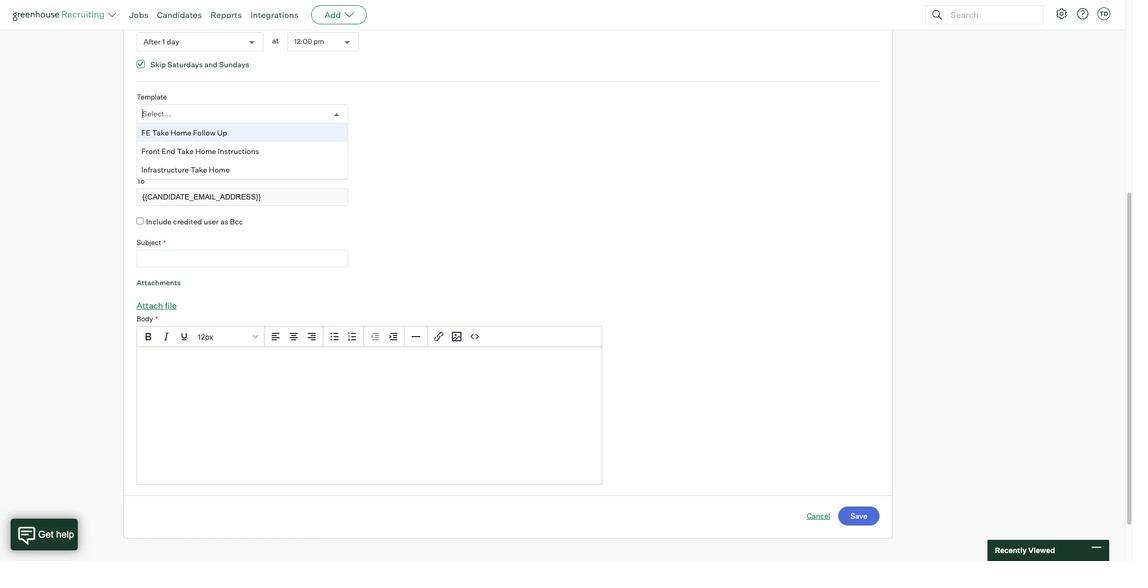 Task type: vqa. For each thing, say whether or not it's contained in the screenshot.
Submit
no



Task type: describe. For each thing, give the bounding box(es) containing it.
user
[[204, 217, 219, 226]]

saturdays
[[167, 60, 203, 69]]

pm
[[314, 37, 324, 46]]

when
[[137, 21, 155, 29]]

subject
[[137, 238, 161, 247]]

file
[[165, 300, 177, 311]]

front end take home instructions
[[141, 147, 259, 156]]

to
[[137, 177, 145, 185]]

front
[[141, 147, 160, 156]]

greenhouse recruiting image
[[13, 8, 108, 21]]

bcc
[[230, 217, 243, 226]]

take for infrastructure
[[191, 165, 207, 174]]

end
[[162, 147, 175, 156]]

td button
[[1096, 5, 1113, 22]]

3 toolbar from the left
[[364, 327, 405, 347]]

include
[[146, 217, 172, 226]]

12px group
[[137, 327, 602, 347]]

12:00 pm
[[294, 37, 324, 46]]

attachments
[[137, 279, 181, 287]]

recently
[[995, 546, 1027, 555]]

Skip Saturdays and Sundays checkbox
[[137, 60, 145, 69]]

reports
[[210, 10, 242, 20]]

integrations
[[251, 10, 299, 20]]

to
[[157, 21, 163, 29]]

save button
[[838, 507, 880, 526]]

candidates
[[157, 10, 202, 20]]

home for fe
[[171, 128, 191, 137]]

time is in the timezone of the user credited with this action image
[[311, 19, 322, 30]]

jobs link
[[129, 10, 148, 20]]

day
[[167, 37, 179, 46]]

jobs
[[129, 10, 148, 20]]

send
[[165, 21, 181, 29]]

2 toolbar from the left
[[323, 327, 364, 347]]

when to send
[[137, 21, 181, 29]]

Include credited user as Bcc checkbox
[[137, 218, 143, 225]]

up
[[217, 128, 227, 137]]

add button
[[311, 5, 367, 24]]

Search text field
[[948, 7, 1034, 22]]

infrastructure take home
[[141, 165, 230, 174]]

instructions
[[218, 147, 259, 156]]

attach
[[137, 300, 163, 311]]

viewed
[[1028, 546, 1055, 555]]

1 toolbar from the left
[[265, 327, 323, 347]]



Task type: locate. For each thing, give the bounding box(es) containing it.
skip saturdays and sundays
[[150, 60, 249, 69]]

home for infrastructure
[[209, 165, 230, 174]]

integrations link
[[251, 10, 299, 20]]

recently viewed
[[995, 546, 1055, 555]]

infrastructure
[[141, 165, 189, 174]]

attach file link
[[137, 300, 177, 311]]

0 vertical spatial home
[[171, 128, 191, 137]]

sundays
[[219, 60, 249, 69]]

4 toolbar from the left
[[428, 327, 486, 347]]

at
[[272, 36, 279, 45]]

take right end
[[177, 147, 194, 156]]

template
[[137, 93, 167, 101]]

0 vertical spatial take
[[152, 128, 169, 137]]

select...
[[142, 109, 171, 118]]

td
[[1100, 10, 1108, 17]]

take
[[152, 128, 169, 137], [177, 147, 194, 156], [191, 165, 207, 174]]

12px
[[197, 332, 213, 341]]

take for fe
[[152, 128, 169, 137]]

after
[[143, 37, 161, 46]]

candidates link
[[157, 10, 202, 20]]

skip
[[150, 60, 166, 69]]

time
[[287, 21, 304, 29]]

td button
[[1098, 7, 1110, 20]]

2 vertical spatial take
[[191, 165, 207, 174]]

row group containing fe take home follow up
[[137, 124, 348, 179]]

fe take home follow up
[[141, 128, 227, 137]]

12:00
[[294, 37, 312, 46]]

cancel
[[807, 512, 830, 521]]

and
[[204, 60, 218, 69]]

home
[[171, 128, 191, 137], [195, 147, 216, 156], [209, 165, 230, 174]]

cancel link
[[807, 511, 830, 522]]

12px button
[[193, 328, 262, 346]]

save
[[851, 512, 867, 521]]

reports link
[[210, 10, 242, 20]]

after 1 day
[[143, 37, 179, 46]]

2 vertical spatial home
[[209, 165, 230, 174]]

from
[[137, 135, 153, 143]]

home down 'follow'
[[195, 147, 216, 156]]

home down front end take home instructions
[[209, 165, 230, 174]]

as
[[220, 217, 228, 226]]

include credited user as bcc
[[146, 217, 243, 226]]

row group
[[137, 124, 348, 179]]

1 vertical spatial home
[[195, 147, 216, 156]]

take right fe
[[152, 128, 169, 137]]

follow
[[193, 128, 215, 137]]

time is in the timezone of the user credited with this action element
[[309, 19, 322, 33]]

home up end
[[171, 128, 191, 137]]

toolbar
[[265, 327, 323, 347], [323, 327, 364, 347], [364, 327, 405, 347], [428, 327, 486, 347]]

add
[[325, 10, 341, 20]]

take down front end take home instructions
[[191, 165, 207, 174]]

None field
[[142, 105, 145, 125]]

None text field
[[137, 189, 348, 206]]

None text field
[[137, 250, 348, 268]]

attach file
[[137, 300, 177, 311]]

1
[[162, 37, 165, 46]]

fe
[[141, 128, 151, 137]]

credited
[[173, 217, 202, 226]]

body
[[137, 314, 153, 323]]

12px toolbar
[[137, 327, 265, 347]]

configure image
[[1055, 7, 1068, 20]]

1 vertical spatial take
[[177, 147, 194, 156]]



